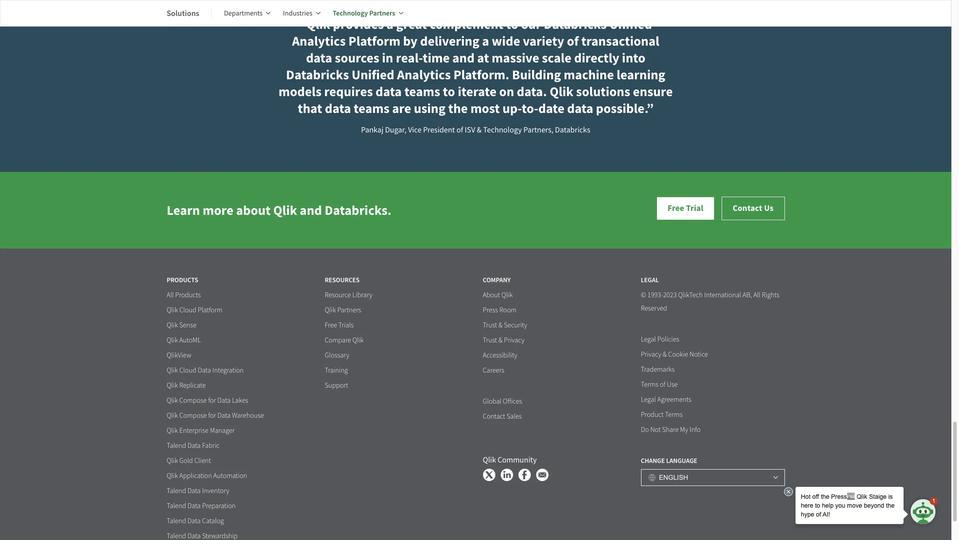 Task type: vqa. For each thing, say whether or not it's contained in the screenshot.
"Talend Data Preparation" link
yes



Task type: describe. For each thing, give the bounding box(es) containing it.
qlik automl link
[[167, 336, 201, 345]]

talend data fabric link
[[167, 441, 220, 451]]

room
[[500, 306, 517, 315]]

platform.
[[454, 66, 510, 84]]

terms of use
[[641, 380, 678, 389]]

1 vertical spatial databricks
[[286, 66, 349, 84]]

talend for talend data fabric
[[167, 441, 186, 450]]

by
[[403, 33, 418, 50]]

glossary
[[325, 351, 350, 360]]

rights
[[762, 291, 780, 300]]

data up replicate
[[198, 366, 211, 375]]

learning
[[617, 66, 666, 84]]

of inside terms of use link
[[660, 380, 666, 389]]

& for privacy & cookie notice
[[663, 350, 667, 359]]

data down talend data preparation "link"
[[188, 517, 201, 526]]

qlik application automation
[[167, 472, 247, 480]]

legal policies
[[641, 335, 680, 344]]

models
[[279, 83, 322, 101]]

qlik down trials
[[353, 336, 364, 345]]

qlik cloud platform
[[167, 306, 223, 315]]

solutions
[[576, 83, 631, 101]]

qlik gold client link
[[167, 456, 211, 466]]

using
[[414, 100, 446, 118]]

qlik replicate
[[167, 381, 206, 390]]

qlik gold client
[[167, 456, 211, 465]]

complement
[[430, 16, 504, 33]]

community
[[498, 455, 537, 465]]

about
[[236, 202, 271, 219]]

free for free trial
[[668, 203, 685, 214]]

qlik for qlik cloud platform
[[167, 306, 178, 315]]

trust & privacy
[[483, 336, 525, 345]]

for for warehouse
[[208, 411, 216, 420]]

platform inside "link"
[[198, 306, 223, 315]]

talend data preparation
[[167, 502, 236, 511]]

product terms
[[641, 410, 683, 419]]

qlik for qlik cloud data integration
[[167, 366, 178, 375]]

machine
[[564, 66, 614, 84]]

inventory
[[202, 487, 229, 495]]

resource library link
[[325, 291, 373, 300]]

partners,
[[524, 125, 554, 135]]

contact for contact us
[[733, 203, 763, 214]]

0 horizontal spatial and
[[300, 202, 322, 219]]

1 horizontal spatial terms
[[666, 410, 683, 419]]

sense
[[179, 321, 197, 330]]

talend data catalog
[[167, 517, 224, 526]]

integration
[[213, 366, 244, 375]]

requires
[[324, 83, 373, 101]]

1 horizontal spatial technology
[[484, 125, 522, 135]]

1 horizontal spatial to
[[506, 16, 519, 33]]

about qlik link
[[483, 291, 513, 300]]

all inside © 1993-2023 qliktech international ab, all rights reserved
[[754, 291, 761, 300]]

qlikview
[[167, 351, 191, 360]]

qlik replicate link
[[167, 381, 206, 390]]

qlik compose for data warehouse link
[[167, 411, 264, 421]]

industries link
[[283, 3, 321, 24]]

data.
[[517, 83, 547, 101]]

data down application
[[188, 487, 201, 495]]

about
[[483, 291, 500, 300]]

language
[[667, 456, 698, 465]]

sources
[[335, 49, 380, 67]]

for for lakes
[[208, 396, 216, 405]]

free trial link
[[657, 197, 715, 220]]

0 vertical spatial analytics
[[292, 33, 346, 50]]

security
[[504, 321, 528, 330]]

resources
[[325, 276, 360, 285]]

qlik for qlik community
[[483, 455, 496, 465]]

accessibility link
[[483, 351, 518, 360]]

qlik for qlik gold client
[[167, 456, 178, 465]]

0 vertical spatial databricks
[[544, 16, 607, 33]]

agreements
[[658, 395, 692, 404]]

press
[[483, 306, 498, 315]]

not
[[651, 425, 661, 434]]

data left 'lakes'
[[218, 396, 231, 405]]

glossary link
[[325, 351, 350, 360]]

application
[[179, 472, 212, 480]]

qlik up "room"
[[502, 291, 513, 300]]

do not share my info
[[641, 425, 701, 434]]

1 horizontal spatial unified
[[610, 16, 653, 33]]

talend data catalog link
[[167, 517, 224, 526]]

"qlik provides a great complement to our databricks unified analytics platform by delivering a wide variety of transactional data sources in real-time and at massive scale directly into databricks unified analytics platform. building machine learning models requires data teams to iterate on data. qlik solutions ensure that data teams are using the most up-to-date data possible."
[[279, 16, 673, 118]]

qlik right about
[[274, 202, 297, 219]]

1 horizontal spatial a
[[482, 33, 489, 50]]

privacy inside trust & privacy link
[[504, 336, 525, 345]]

qlik for qlik enterprise manager
[[167, 426, 178, 435]]

building
[[512, 66, 561, 84]]

our
[[521, 16, 542, 33]]

talend data fabric
[[167, 441, 220, 450]]

at
[[478, 49, 489, 67]]

partners for qlik partners
[[338, 306, 361, 315]]

ensure
[[633, 83, 673, 101]]

talend data inventory
[[167, 487, 229, 495]]

and inside "qlik provides a great complement to our databricks unified analytics platform by delivering a wide variety of transactional data sources in real-time and at massive scale directly into databricks unified analytics platform. building machine learning models requires data teams to iterate on data. qlik solutions ensure that data teams are using the most up-to-date data possible."
[[453, 49, 475, 67]]

legal for legal
[[641, 276, 659, 285]]

1 all from the left
[[167, 291, 174, 300]]

"qlik
[[300, 16, 330, 33]]

qlik enterprise manager link
[[167, 426, 235, 436]]

departments link
[[224, 3, 271, 24]]

change language
[[641, 456, 698, 465]]

data up talend data catalog
[[188, 502, 201, 511]]

pankaj dugar, vice president of isv & technology partners, databricks
[[361, 125, 591, 135]]

© 1993-2023 qliktech international ab, all rights reserved
[[641, 291, 780, 313]]

qlik cloud data integration link
[[167, 366, 244, 375]]

©
[[641, 291, 647, 300]]

contact for contact sales
[[483, 412, 506, 421]]

privacy & cookie notice
[[641, 350, 709, 359]]

qlik for qlik replicate
[[167, 381, 178, 390]]

1 horizontal spatial teams
[[405, 83, 441, 101]]

talend for talend data preparation
[[167, 502, 186, 511]]

careers link
[[483, 366, 505, 375]]

privacy & cookie notice link
[[641, 350, 709, 359]]

learn more about qlik and databricks.
[[167, 202, 392, 219]]

cloud for data
[[179, 366, 197, 375]]

compare qlik
[[325, 336, 364, 345]]

date
[[539, 100, 565, 118]]

replicate
[[179, 381, 206, 390]]

qlik for qlik compose for data warehouse
[[167, 411, 178, 420]]

1 horizontal spatial analytics
[[397, 66, 451, 84]]

qlik community
[[483, 455, 537, 465]]

partners for technology partners
[[370, 8, 396, 18]]

up-
[[503, 100, 522, 118]]

transactional
[[582, 33, 660, 50]]

trust & security
[[483, 321, 528, 330]]

solutions menu bar
[[167, 3, 416, 24]]

qlik for qlik compose for data lakes
[[167, 396, 178, 405]]

automl
[[179, 336, 201, 345]]

preparation
[[202, 502, 236, 511]]



Task type: locate. For each thing, give the bounding box(es) containing it.
1 horizontal spatial all
[[754, 291, 761, 300]]

legal left the policies
[[641, 335, 656, 344]]

about qlik
[[483, 291, 513, 300]]

contact sales
[[483, 412, 522, 421]]

talend inside talend data inventory "link"
[[167, 487, 186, 495]]

platform inside "qlik provides a great complement to our databricks unified analytics platform by delivering a wide variety of transactional data sources in real-time and at massive scale directly into databricks unified analytics platform. building machine learning models requires data teams to iterate on data. qlik solutions ensure that data teams are using the most up-to-date data possible."
[[349, 33, 401, 50]]

qlik for qlik application automation
[[167, 472, 178, 480]]

qlik compose for data lakes link
[[167, 396, 248, 406]]

1 vertical spatial free
[[325, 321, 337, 330]]

2 vertical spatial of
[[660, 380, 666, 389]]

qlik left enterprise
[[167, 426, 178, 435]]

0 horizontal spatial contact
[[483, 412, 506, 421]]

0 horizontal spatial analytics
[[292, 33, 346, 50]]

1 vertical spatial and
[[300, 202, 322, 219]]

qlik partners
[[325, 306, 361, 315]]

0 horizontal spatial platform
[[198, 306, 223, 315]]

info
[[690, 425, 701, 434]]

qlik left replicate
[[167, 381, 178, 390]]

resource
[[325, 291, 351, 300]]

press room link
[[483, 306, 517, 315]]

technology partners link
[[333, 3, 403, 24]]

0 horizontal spatial partners
[[338, 306, 361, 315]]

2 horizontal spatial of
[[660, 380, 666, 389]]

talend inside talend data catalog link
[[167, 517, 186, 526]]

qlik inside "link"
[[167, 306, 178, 315]]

1 vertical spatial technology
[[484, 125, 522, 135]]

a left great on the top left of the page
[[387, 16, 394, 33]]

talend up gold
[[167, 441, 186, 450]]

talend inside the 'talend data fabric' link
[[167, 441, 186, 450]]

of inside "qlik provides a great complement to our databricks unified analytics platform by delivering a wide variety of transactional data sources in real-time and at massive scale directly into databricks unified analytics platform. building machine learning models requires data teams to iterate on data. qlik solutions ensure that data teams are using the most up-to-date data possible."
[[567, 33, 579, 50]]

data right date
[[568, 100, 594, 118]]

to left iterate
[[443, 83, 455, 101]]

to left our
[[506, 16, 519, 33]]

offices
[[503, 397, 523, 406]]

contact down global
[[483, 412, 506, 421]]

2 compose from the top
[[179, 411, 207, 420]]

2 legal from the top
[[641, 335, 656, 344]]

cloud
[[179, 306, 197, 315], [179, 366, 197, 375]]

1 vertical spatial compose
[[179, 411, 207, 420]]

of right variety
[[567, 33, 579, 50]]

contact us
[[733, 203, 774, 214]]

qlik sense
[[167, 321, 197, 330]]

time
[[423, 49, 450, 67]]

change
[[641, 456, 665, 465]]

privacy inside privacy & cookie notice link
[[641, 350, 662, 359]]

qlik for qlik automl
[[167, 336, 178, 345]]

qlik left sense
[[167, 321, 178, 330]]

1 vertical spatial contact
[[483, 412, 506, 421]]

for down qlik compose for data lakes link
[[208, 411, 216, 420]]

& right "isv"
[[477, 125, 482, 135]]

unified left real-
[[352, 66, 395, 84]]

3 talend from the top
[[167, 502, 186, 511]]

1 vertical spatial platform
[[198, 306, 223, 315]]

1 horizontal spatial free
[[668, 203, 685, 214]]

1 vertical spatial trust
[[483, 336, 497, 345]]

2 for from the top
[[208, 411, 216, 420]]

legal agreements link
[[641, 395, 692, 405]]

president
[[423, 125, 455, 135]]

all products link
[[167, 291, 201, 300]]

gold
[[179, 456, 193, 465]]

1 horizontal spatial of
[[567, 33, 579, 50]]

0 vertical spatial to
[[506, 16, 519, 33]]

trials
[[339, 321, 354, 330]]

products up the qlik cloud platform
[[175, 291, 201, 300]]

manager
[[210, 426, 235, 435]]

data up manager
[[218, 411, 231, 420]]

0 vertical spatial terms
[[641, 380, 659, 389]]

privacy up trademarks
[[641, 350, 662, 359]]

company
[[483, 276, 511, 285]]

2 vertical spatial legal
[[641, 395, 656, 404]]

qlik up qlik sense
[[167, 306, 178, 315]]

accessibility
[[483, 351, 518, 360]]

massive
[[492, 49, 540, 67]]

& down press room link
[[499, 321, 503, 330]]

trust for trust & security
[[483, 321, 497, 330]]

0 vertical spatial products
[[167, 276, 198, 285]]

3 legal from the top
[[641, 395, 656, 404]]

data down in at the top left
[[376, 83, 402, 101]]

2 all from the left
[[754, 291, 761, 300]]

qlik down qlik gold client link on the left of page
[[167, 472, 178, 480]]

all right the ab,
[[754, 291, 761, 300]]

technology partners
[[333, 8, 396, 18]]

that
[[298, 100, 322, 118]]

1 horizontal spatial and
[[453, 49, 475, 67]]

databricks down date
[[555, 125, 591, 135]]

0 horizontal spatial free
[[325, 321, 337, 330]]

teams down real-
[[405, 83, 441, 101]]

english button
[[641, 469, 785, 486]]

1 vertical spatial of
[[457, 125, 464, 135]]

dugar,
[[385, 125, 407, 135]]

all up the qlik cloud platform
[[167, 291, 174, 300]]

qlik left gold
[[167, 456, 178, 465]]

1 vertical spatial analytics
[[397, 66, 451, 84]]

compare
[[325, 336, 351, 345]]

0 horizontal spatial terms
[[641, 380, 659, 389]]

1 cloud from the top
[[179, 306, 197, 315]]

1 horizontal spatial contact
[[733, 203, 763, 214]]

0 horizontal spatial privacy
[[504, 336, 525, 345]]

qlik for qlik sense
[[167, 321, 178, 330]]

qlik partners link
[[325, 306, 361, 315]]

0 vertical spatial unified
[[610, 16, 653, 33]]

free left trials
[[325, 321, 337, 330]]

data right that
[[325, 100, 351, 118]]

legal for legal agreements
[[641, 395, 656, 404]]

0 vertical spatial platform
[[349, 33, 401, 50]]

for up qlik compose for data warehouse
[[208, 396, 216, 405]]

talend data preparation link
[[167, 502, 236, 511]]

contact sales link
[[483, 412, 522, 421]]

partners inside technology partners link
[[370, 8, 396, 18]]

talend for talend data catalog
[[167, 517, 186, 526]]

partners left great on the top left of the page
[[370, 8, 396, 18]]

terms down trademarks link
[[641, 380, 659, 389]]

partners down the resource library link
[[338, 306, 361, 315]]

qlik up qlikview on the bottom left of the page
[[167, 336, 178, 345]]

qlik for qlik partners
[[325, 306, 336, 315]]

qlik cloud data integration
[[167, 366, 244, 375]]

trademarks
[[641, 365, 675, 374]]

0 vertical spatial of
[[567, 33, 579, 50]]

databricks up scale
[[544, 16, 607, 33]]

qlik left community
[[483, 455, 496, 465]]

partners inside qlik partners link
[[338, 306, 361, 315]]

support link
[[325, 381, 348, 390]]

cloud up sense
[[179, 306, 197, 315]]

of left "isv"
[[457, 125, 464, 135]]

delivering
[[420, 33, 480, 50]]

0 vertical spatial partners
[[370, 8, 396, 18]]

0 vertical spatial legal
[[641, 276, 659, 285]]

cloud up qlik replicate on the bottom of page
[[179, 366, 197, 375]]

databricks up that
[[286, 66, 349, 84]]

compose down replicate
[[179, 396, 207, 405]]

& for trust & security
[[499, 321, 503, 330]]

trust & privacy link
[[483, 336, 525, 345]]

contact left us at the right top of page
[[733, 203, 763, 214]]

data down enterprise
[[188, 441, 201, 450]]

talend
[[167, 441, 186, 450], [167, 487, 186, 495], [167, 502, 186, 511], [167, 517, 186, 526]]

qlik cloud platform link
[[167, 306, 223, 315]]

reserved
[[641, 304, 668, 313]]

data down "qlik
[[306, 49, 332, 67]]

a left wide in the right of the page
[[482, 33, 489, 50]]

do
[[641, 425, 649, 434]]

legal up 1993-
[[641, 276, 659, 285]]

0 vertical spatial for
[[208, 396, 216, 405]]

0 horizontal spatial of
[[457, 125, 464, 135]]

talend inside talend data preparation "link"
[[167, 502, 186, 511]]

to
[[506, 16, 519, 33], [443, 83, 455, 101]]

global
[[483, 397, 502, 406]]

products up all products
[[167, 276, 198, 285]]

qlik compose for data warehouse
[[167, 411, 264, 420]]

& for trust & privacy
[[499, 336, 503, 345]]

legal
[[641, 276, 659, 285], [641, 335, 656, 344], [641, 395, 656, 404]]

qlik down qlik replicate link
[[167, 396, 178, 405]]

contact
[[733, 203, 763, 214], [483, 412, 506, 421]]

talend down talend data preparation "link"
[[167, 517, 186, 526]]

qlik down resource
[[325, 306, 336, 315]]

2 trust from the top
[[483, 336, 497, 345]]

2 vertical spatial databricks
[[555, 125, 591, 135]]

free left trial on the top
[[668, 203, 685, 214]]

unified up into
[[610, 16, 653, 33]]

solutions
[[167, 8, 199, 18]]

0 vertical spatial compose
[[179, 396, 207, 405]]

1 vertical spatial partners
[[338, 306, 361, 315]]

analytics down "industries" link
[[292, 33, 346, 50]]

terms down agreements
[[666, 410, 683, 419]]

real-
[[396, 49, 423, 67]]

0 horizontal spatial all
[[167, 291, 174, 300]]

platform down all products link at the left
[[198, 306, 223, 315]]

1 talend from the top
[[167, 441, 186, 450]]

qlik inside "qlik provides a great complement to our databricks unified analytics platform by delivering a wide variety of transactional data sources in real-time and at massive scale directly into databricks unified analytics platform. building machine learning models requires data teams to iterate on data. qlik solutions ensure that data teams are using the most up-to-date data possible."
[[550, 83, 574, 101]]

0 vertical spatial technology
[[333, 8, 368, 18]]

contact us link
[[722, 197, 785, 220]]

compose for qlik compose for data lakes
[[179, 396, 207, 405]]

cloud for platform
[[179, 306, 197, 315]]

scale
[[542, 49, 572, 67]]

trust up the "accessibility"
[[483, 336, 497, 345]]

1 vertical spatial unified
[[352, 66, 395, 84]]

teams up pankaj
[[354, 100, 390, 118]]

1 vertical spatial terms
[[666, 410, 683, 419]]

1 vertical spatial for
[[208, 411, 216, 420]]

contact inside the contact sales link
[[483, 412, 506, 421]]

the
[[449, 100, 468, 118]]

training
[[325, 366, 348, 375]]

0 vertical spatial free
[[668, 203, 685, 214]]

1 legal from the top
[[641, 276, 659, 285]]

use
[[667, 380, 678, 389]]

support
[[325, 381, 348, 390]]

provides
[[333, 16, 384, 33]]

free for free trials
[[325, 321, 337, 330]]

free inside "link"
[[325, 321, 337, 330]]

global offices
[[483, 397, 523, 406]]

2023
[[664, 291, 677, 300]]

qliktech
[[679, 291, 703, 300]]

0 vertical spatial contact
[[733, 203, 763, 214]]

0 horizontal spatial to
[[443, 83, 455, 101]]

legal for legal policies
[[641, 335, 656, 344]]

of
[[567, 33, 579, 50], [457, 125, 464, 135], [660, 380, 666, 389]]

0 vertical spatial trust
[[483, 321, 497, 330]]

1 horizontal spatial privacy
[[641, 350, 662, 359]]

2 talend from the top
[[167, 487, 186, 495]]

1 vertical spatial cloud
[[179, 366, 197, 375]]

legal agreements
[[641, 395, 692, 404]]

0 vertical spatial privacy
[[504, 336, 525, 345]]

talend data inventory link
[[167, 487, 229, 496]]

0 horizontal spatial technology
[[333, 8, 368, 18]]

databricks.
[[325, 202, 392, 219]]

technology down up-
[[484, 125, 522, 135]]

of left use
[[660, 380, 666, 389]]

0 horizontal spatial unified
[[352, 66, 395, 84]]

1 vertical spatial privacy
[[641, 350, 662, 359]]

0 vertical spatial and
[[453, 49, 475, 67]]

1 horizontal spatial partners
[[370, 8, 396, 18]]

2 cloud from the top
[[179, 366, 197, 375]]

legal up product
[[641, 395, 656, 404]]

policies
[[658, 335, 680, 344]]

qlik application automation link
[[167, 472, 247, 481]]

cookie
[[669, 350, 689, 359]]

4 talend from the top
[[167, 517, 186, 526]]

1 trust from the top
[[483, 321, 497, 330]]

qlik compose for data lakes
[[167, 396, 248, 405]]

cloud inside "link"
[[179, 306, 197, 315]]

unified
[[610, 16, 653, 33], [352, 66, 395, 84]]

data
[[198, 366, 211, 375], [218, 396, 231, 405], [218, 411, 231, 420], [188, 441, 201, 450], [188, 487, 201, 495], [188, 502, 201, 511], [188, 517, 201, 526]]

contact inside contact us "link"
[[733, 203, 763, 214]]

1 vertical spatial to
[[443, 83, 455, 101]]

share
[[663, 425, 679, 434]]

compose up enterprise
[[179, 411, 207, 420]]

qlik automl
[[167, 336, 201, 345]]

privacy down 'security'
[[504, 336, 525, 345]]

0 vertical spatial cloud
[[179, 306, 197, 315]]

trademarks link
[[641, 365, 675, 375]]

analytics up using
[[397, 66, 451, 84]]

talend for talend data inventory
[[167, 487, 186, 495]]

trust for trust & privacy
[[483, 336, 497, 345]]

1 compose from the top
[[179, 396, 207, 405]]

warehouse
[[232, 411, 264, 420]]

1 for from the top
[[208, 396, 216, 405]]

free trials link
[[325, 321, 354, 330]]

1 vertical spatial legal
[[641, 335, 656, 344]]

qlik down the 'qlikview' "link"
[[167, 366, 178, 375]]

compose for qlik compose for data warehouse
[[179, 411, 207, 420]]

trust down the press
[[483, 321, 497, 330]]

technology inside solutions "menu bar"
[[333, 8, 368, 18]]

careers
[[483, 366, 505, 375]]

talend up talend data catalog
[[167, 502, 186, 511]]

qlik right "data."
[[550, 83, 574, 101]]

platform down technology partners link
[[349, 33, 401, 50]]

qlik up qlik enterprise manager
[[167, 411, 178, 420]]

1 horizontal spatial platform
[[349, 33, 401, 50]]

& left cookie
[[663, 350, 667, 359]]

talend down application
[[167, 487, 186, 495]]

0 horizontal spatial teams
[[354, 100, 390, 118]]

technology right "qlik
[[333, 8, 368, 18]]

& up the "accessibility"
[[499, 336, 503, 345]]

departments
[[224, 9, 263, 18]]

1 vertical spatial products
[[175, 291, 201, 300]]

platform
[[349, 33, 401, 50], [198, 306, 223, 315]]

0 horizontal spatial a
[[387, 16, 394, 33]]



